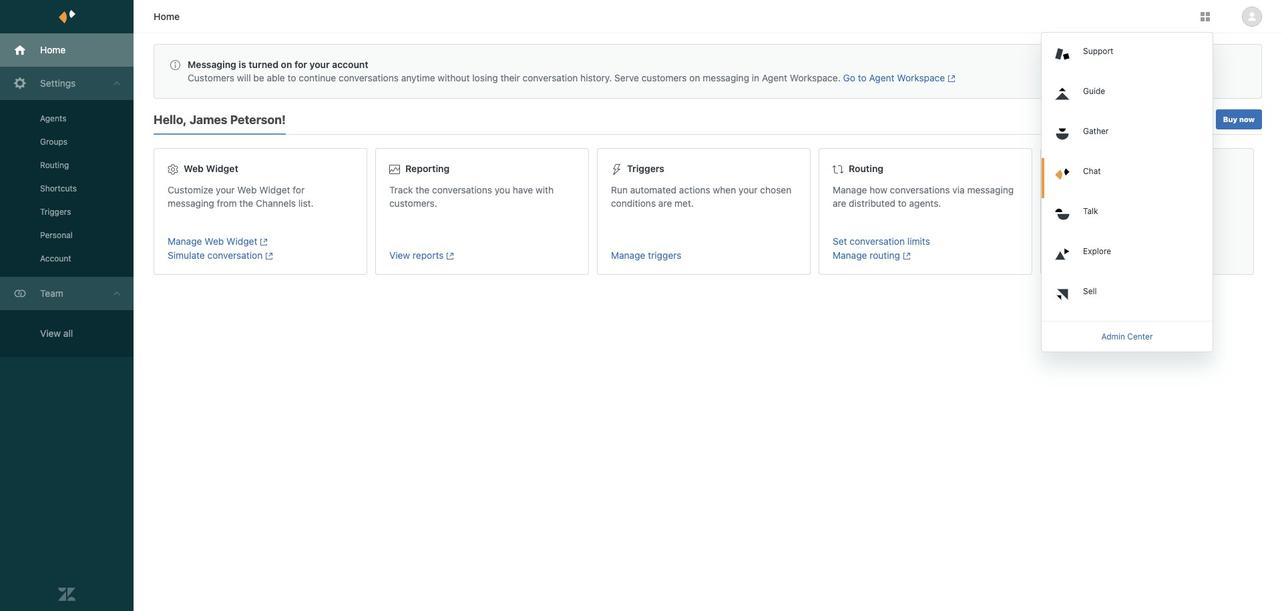 Task type: locate. For each thing, give the bounding box(es) containing it.
conversations down account
[[339, 72, 399, 83]]

messaging.
[[1055, 198, 1104, 209]]

0 horizontal spatial in
[[752, 72, 760, 83]]

2 horizontal spatial conversation
[[850, 236, 905, 247]]

0 vertical spatial for
[[295, 59, 307, 70]]

2 vertical spatial messaging
[[168, 198, 214, 209]]

agents.
[[910, 198, 941, 209]]

conversation right their
[[523, 72, 578, 83]]

center
[[1111, 236, 1140, 247], [1128, 332, 1153, 342]]

help up beta
[[1089, 236, 1109, 247]]

14
[[1141, 114, 1149, 124]]

2 vertical spatial conversation
[[207, 250, 263, 261]]

feedback inside launch help center share beta feedback
[[1104, 250, 1144, 261]]

0 horizontal spatial view
[[40, 328, 61, 339]]

0 vertical spatial on
[[281, 59, 292, 70]]

1 vertical spatial feedback
[[1104, 250, 1144, 261]]

to right able
[[288, 72, 296, 83]]

feedback up questions
[[1113, 163, 1155, 174]]

messaging
[[703, 72, 750, 83], [968, 184, 1014, 196], [168, 198, 214, 209]]

in right left
[[1186, 114, 1193, 124]]

conversations inside "track the conversations you have with customers."
[[432, 184, 492, 196]]

channels
[[256, 198, 296, 209]]

conversations
[[339, 72, 399, 83], [432, 184, 492, 196], [890, 184, 950, 196]]

1 horizontal spatial web
[[205, 236, 224, 247]]

1 horizontal spatial are
[[833, 198, 847, 209]]

without
[[438, 72, 470, 83]]

and left ask
[[1091, 184, 1107, 196]]

conversations left you
[[432, 184, 492, 196]]

view for view all
[[40, 328, 61, 339]]

are
[[659, 198, 672, 209], [833, 198, 847, 209]]

view
[[389, 250, 410, 261], [40, 328, 61, 339]]

hello, james peterson!
[[154, 113, 286, 127]]

messaging right customers
[[703, 72, 750, 83]]

1 vertical spatial center
[[1128, 332, 1153, 342]]

web
[[184, 163, 204, 174], [237, 184, 257, 196], [205, 236, 224, 247]]

manage left triggers
[[611, 250, 646, 261]]

0 vertical spatial view
[[389, 250, 410, 261]]

days
[[1152, 114, 1169, 124]]

go to agent workspace
[[843, 72, 945, 83]]

view left reports
[[389, 250, 410, 261]]

all
[[63, 328, 73, 339]]

for up list.
[[293, 184, 305, 196]]

and up ask
[[1094, 163, 1111, 174]]

gather link
[[1045, 118, 1213, 158]]

talk link
[[1045, 198, 1213, 238]]

triggers up personal
[[40, 207, 71, 217]]

1 vertical spatial on
[[690, 72, 700, 83]]

1 vertical spatial view
[[40, 328, 61, 339]]

center inside launch help center share beta feedback
[[1111, 236, 1140, 247]]

conversation for set conversation limits
[[850, 236, 905, 247]]

1 horizontal spatial view
[[389, 250, 410, 261]]

messaging right via
[[968, 184, 1014, 196]]

0 vertical spatial triggers
[[627, 163, 665, 174]]

0 horizontal spatial to
[[288, 72, 296, 83]]

triggers
[[627, 163, 665, 174], [40, 207, 71, 217]]

routing
[[870, 250, 900, 261]]

2 are from the left
[[833, 198, 847, 209]]

feedback
[[1113, 163, 1155, 174], [1104, 250, 1144, 261]]

conversations up agents. in the right top of the page
[[890, 184, 950, 196]]

messaging down the customize on the left top
[[168, 198, 214, 209]]

2 horizontal spatial conversations
[[890, 184, 950, 196]]

conversation up routing
[[850, 236, 905, 247]]

widget up channels
[[259, 184, 290, 196]]

have
[[513, 184, 533, 196]]

1 are from the left
[[659, 198, 672, 209]]

manage for manage routing
[[833, 250, 867, 261]]

0 horizontal spatial web
[[184, 163, 204, 174]]

0 horizontal spatial messaging
[[168, 198, 214, 209]]

0 horizontal spatial your
[[216, 184, 235, 196]]

manage routing link
[[833, 250, 1019, 261]]

0 vertical spatial conversation
[[523, 72, 578, 83]]

workspace.
[[790, 72, 841, 83]]

center right admin
[[1128, 332, 1153, 342]]

1 vertical spatial triggers
[[40, 207, 71, 217]]

conversation
[[523, 72, 578, 83], [850, 236, 905, 247], [207, 250, 263, 261]]

1 vertical spatial the
[[239, 198, 253, 209]]

are down automated
[[659, 198, 672, 209]]

will
[[237, 72, 251, 83]]

sell
[[1083, 287, 1097, 297]]

web up the customize on the left top
[[184, 163, 204, 174]]

sell link
[[1045, 279, 1213, 319]]

1 vertical spatial help
[[1089, 236, 1109, 247]]

2 horizontal spatial to
[[898, 198, 907, 209]]

customize your web widget for messaging from the channels list.
[[168, 184, 314, 209]]

routing up how
[[849, 163, 884, 174]]

in left 'workspace.'
[[752, 72, 760, 83]]

the inside "track the conversations you have with customers."
[[416, 184, 430, 196]]

conversations inside manage how conversations via messaging are distributed to agents.
[[890, 184, 950, 196]]

manage how conversations via messaging are distributed to agents.
[[833, 184, 1014, 209]]

1 horizontal spatial agent
[[869, 72, 895, 83]]

left
[[1172, 114, 1184, 124]]

reports
[[413, 250, 444, 261]]

routing down groups
[[40, 160, 69, 170]]

widget
[[206, 163, 238, 174], [259, 184, 290, 196], [226, 236, 257, 247]]

1 horizontal spatial home
[[154, 11, 180, 22]]

1 vertical spatial conversation
[[850, 236, 905, 247]]

get tips and ask questions about messaging.
[[1055, 184, 1196, 209]]

1 horizontal spatial messaging
[[703, 72, 750, 83]]

0 horizontal spatial conversation
[[207, 250, 263, 261]]

on right customers
[[690, 72, 700, 83]]

0 vertical spatial center
[[1111, 236, 1140, 247]]

on up able
[[281, 59, 292, 70]]

are left distributed
[[833, 198, 847, 209]]

list.
[[298, 198, 314, 209]]

feedback down launch help center link at the right top
[[1104, 250, 1144, 261]]

your
[[310, 59, 330, 70], [216, 184, 235, 196], [739, 184, 758, 196]]

1 vertical spatial web
[[237, 184, 257, 196]]

help
[[1071, 163, 1092, 174], [1089, 236, 1109, 247]]

manage web widget link
[[168, 236, 353, 247]]

go to agent workspace link
[[843, 72, 956, 83]]

2 horizontal spatial messaging
[[968, 184, 1014, 196]]

your up from
[[216, 184, 235, 196]]

to left agents. in the right top of the page
[[898, 198, 907, 209]]

agents
[[40, 114, 66, 124]]

simulate conversation
[[168, 250, 263, 261]]

manage triggers
[[611, 250, 682, 261]]

0 horizontal spatial home
[[40, 44, 66, 55]]

2 vertical spatial widget
[[226, 236, 257, 247]]

0 horizontal spatial are
[[659, 198, 672, 209]]

1 horizontal spatial routing
[[849, 163, 884, 174]]

1 vertical spatial widget
[[259, 184, 290, 196]]

talk
[[1083, 206, 1099, 216]]

for up continue
[[295, 59, 307, 70]]

agent right 'go'
[[869, 72, 895, 83]]

you
[[495, 184, 510, 196]]

serve
[[615, 72, 639, 83]]

0 vertical spatial widget
[[206, 163, 238, 174]]

1 horizontal spatial the
[[416, 184, 430, 196]]

routing
[[40, 160, 69, 170], [849, 163, 884, 174]]

1 vertical spatial and
[[1091, 184, 1107, 196]]

in
[[752, 72, 760, 83], [1186, 114, 1193, 124]]

to right 'go'
[[858, 72, 867, 83]]

2 horizontal spatial web
[[237, 184, 257, 196]]

to inside manage how conversations via messaging are distributed to agents.
[[898, 198, 907, 209]]

0 horizontal spatial on
[[281, 59, 292, 70]]

0 vertical spatial feedback
[[1113, 163, 1155, 174]]

on
[[281, 59, 292, 70], [690, 72, 700, 83]]

for inside customize your web widget for messaging from the channels list.
[[293, 184, 305, 196]]

support
[[1083, 46, 1114, 56]]

the up customers.
[[416, 184, 430, 196]]

manage web widget
[[168, 236, 257, 247]]

the right from
[[239, 198, 253, 209]]

james
[[190, 113, 227, 127]]

manage inside manage how conversations via messaging are distributed to agents.
[[833, 184, 867, 196]]

center inside the admin center link
[[1128, 332, 1153, 342]]

0 vertical spatial the
[[416, 184, 430, 196]]

admin
[[1102, 332, 1126, 342]]

1 horizontal spatial conversation
[[523, 72, 578, 83]]

customers.
[[389, 198, 437, 209]]

web widget
[[184, 163, 238, 174]]

peterson!
[[230, 113, 286, 127]]

zendesk products image
[[1201, 12, 1210, 21]]

the
[[416, 184, 430, 196], [239, 198, 253, 209]]

view left "all"
[[40, 328, 61, 339]]

0 vertical spatial and
[[1094, 163, 1111, 174]]

guide link
[[1045, 78, 1213, 118]]

conversation down the manage web widget at the left of page
[[207, 250, 263, 261]]

your right when
[[739, 184, 758, 196]]

1 vertical spatial home
[[40, 44, 66, 55]]

customize
[[168, 184, 213, 196]]

view reports link
[[389, 250, 575, 261]]

widget up customize your web widget for messaging from the channels list.
[[206, 163, 238, 174]]

0 horizontal spatial routing
[[40, 160, 69, 170]]

web up channels
[[237, 184, 257, 196]]

1 horizontal spatial conversations
[[432, 184, 492, 196]]

messaging inside manage how conversations via messaging are distributed to agents.
[[968, 184, 1014, 196]]

widget up the "simulate conversation" link
[[226, 236, 257, 247]]

1 horizontal spatial in
[[1186, 114, 1193, 124]]

help up "tips"
[[1071, 163, 1092, 174]]

2 horizontal spatial your
[[739, 184, 758, 196]]

manage down the set
[[833, 250, 867, 261]]

manage for manage web widget
[[168, 236, 202, 247]]

0 horizontal spatial conversations
[[339, 72, 399, 83]]

help inside launch help center share beta feedback
[[1089, 236, 1109, 247]]

continue
[[299, 72, 336, 83]]

center up share beta feedback link
[[1111, 236, 1140, 247]]

0 vertical spatial web
[[184, 163, 204, 174]]

manage up simulate
[[168, 236, 202, 247]]

set conversation limits link
[[833, 236, 1019, 247]]

1 vertical spatial for
[[293, 184, 305, 196]]

manage up distributed
[[833, 184, 867, 196]]

explore link
[[1045, 238, 1213, 279]]

2 vertical spatial web
[[205, 236, 224, 247]]

0 horizontal spatial agent
[[762, 72, 788, 83]]

shortcuts
[[40, 184, 77, 194]]

home
[[154, 11, 180, 22], [40, 44, 66, 55]]

run
[[611, 184, 628, 196]]

1 vertical spatial messaging
[[968, 184, 1014, 196]]

agent left 'workspace.'
[[762, 72, 788, 83]]

0 horizontal spatial the
[[239, 198, 253, 209]]

web up the simulate conversation
[[205, 236, 224, 247]]

manage for manage how conversations via messaging are distributed to agents.
[[833, 184, 867, 196]]

0 vertical spatial home
[[154, 11, 180, 22]]

your up continue
[[310, 59, 330, 70]]

groups
[[40, 137, 68, 147]]

launch
[[1055, 236, 1086, 247]]

your inside run automated actions when your chosen conditions are met.
[[739, 184, 758, 196]]

triggers up automated
[[627, 163, 665, 174]]

for for on
[[295, 59, 307, 70]]

conversation for simulate conversation
[[207, 250, 263, 261]]

messaging
[[188, 59, 236, 70]]

set conversation limits
[[833, 236, 930, 247]]

1 agent from the left
[[762, 72, 788, 83]]



Task type: vqa. For each thing, say whether or not it's contained in the screenshot.
for corresponding to on
yes



Task type: describe. For each thing, give the bounding box(es) containing it.
able
[[267, 72, 285, 83]]

are inside manage how conversations via messaging are distributed to agents.
[[833, 198, 847, 209]]

share
[[1055, 250, 1080, 261]]

run automated actions when your chosen conditions are met.
[[611, 184, 792, 209]]

messaging is turned on for your account
[[188, 59, 369, 70]]

0 vertical spatial messaging
[[703, 72, 750, 83]]

workspace
[[897, 72, 945, 83]]

team
[[40, 288, 63, 299]]

simulate conversation link
[[168, 250, 353, 261]]

triggers
[[648, 250, 682, 261]]

manage triggers link
[[611, 250, 797, 261]]

widget inside customize your web widget for messaging from the channels list.
[[259, 184, 290, 196]]

distributed
[[849, 198, 896, 209]]

be
[[253, 72, 264, 83]]

1 horizontal spatial triggers
[[627, 163, 665, 174]]

turned
[[249, 59, 279, 70]]

chosen
[[760, 184, 792, 196]]

launch help center share beta feedback
[[1055, 236, 1144, 261]]

track
[[389, 184, 413, 196]]

is
[[239, 59, 246, 70]]

buy now
[[1224, 115, 1255, 124]]

actions
[[679, 184, 711, 196]]

from
[[217, 198, 237, 209]]

limits
[[908, 236, 930, 247]]

automated
[[630, 184, 677, 196]]

history.
[[581, 72, 612, 83]]

0 vertical spatial in
[[752, 72, 760, 83]]

admin center link
[[1042, 325, 1213, 349]]

0 vertical spatial help
[[1071, 163, 1092, 174]]

help and feedback
[[1071, 163, 1155, 174]]

hello,
[[154, 113, 187, 127]]

go
[[843, 72, 856, 83]]

web inside customize your web widget for messaging from the channels list.
[[237, 184, 257, 196]]

chat link
[[1045, 158, 1213, 198]]

how
[[870, 184, 888, 196]]

conversations for manage how conversations via messaging are distributed to agents.
[[890, 184, 950, 196]]

launch help center link
[[1055, 236, 1240, 247]]

are inside run automated actions when your chosen conditions are met.
[[659, 198, 672, 209]]

gather
[[1083, 126, 1109, 136]]

settings
[[40, 77, 76, 89]]

and inside get tips and ask questions about messaging.
[[1091, 184, 1107, 196]]

set
[[833, 236, 847, 247]]

your inside customize your web widget for messaging from the channels list.
[[216, 184, 235, 196]]

manage routing
[[833, 250, 900, 261]]

track the conversations you have with customers.
[[389, 184, 554, 209]]

1 horizontal spatial on
[[690, 72, 700, 83]]

reporting
[[405, 163, 450, 174]]

share beta feedback link
[[1055, 250, 1240, 261]]

for for widget
[[293, 184, 305, 196]]

chat
[[1083, 166, 1101, 176]]

via
[[953, 184, 965, 196]]

customers will be able to continue conversations anytime without losing their conversation history. serve customers on messaging in agent workspace.
[[188, 72, 843, 83]]

2 agent from the left
[[869, 72, 895, 83]]

admin center
[[1102, 332, 1153, 342]]

losing
[[472, 72, 498, 83]]

view reports
[[389, 250, 444, 261]]

get
[[1055, 184, 1070, 196]]

0 horizontal spatial triggers
[[40, 207, 71, 217]]

view for view reports
[[389, 250, 410, 261]]

explore
[[1083, 246, 1112, 257]]

simulate
[[168, 250, 205, 261]]

with
[[536, 184, 554, 196]]

customers
[[188, 72, 235, 83]]

account
[[40, 254, 71, 264]]

their
[[501, 72, 520, 83]]

questions
[[1127, 184, 1169, 196]]

the inside customize your web widget for messaging from the channels list.
[[239, 198, 253, 209]]

personal
[[40, 230, 73, 240]]

ask
[[1110, 184, 1125, 196]]

1 horizontal spatial to
[[858, 72, 867, 83]]

buy
[[1224, 115, 1238, 124]]

anytime
[[401, 72, 435, 83]]

account
[[332, 59, 369, 70]]

conditions
[[611, 198, 656, 209]]

conversations for track the conversations you have with customers.
[[432, 184, 492, 196]]

met.
[[675, 198, 694, 209]]

messaging inside customize your web widget for messaging from the channels list.
[[168, 198, 214, 209]]

manage for manage triggers
[[611, 250, 646, 261]]

when
[[713, 184, 736, 196]]

14 days left in trial
[[1141, 114, 1210, 124]]

support link
[[1045, 38, 1213, 78]]

1 vertical spatial in
[[1186, 114, 1193, 124]]

trial
[[1195, 114, 1210, 124]]

1 horizontal spatial your
[[310, 59, 330, 70]]

tips
[[1073, 184, 1089, 196]]

beta
[[1082, 250, 1101, 261]]

view all
[[40, 328, 73, 339]]



